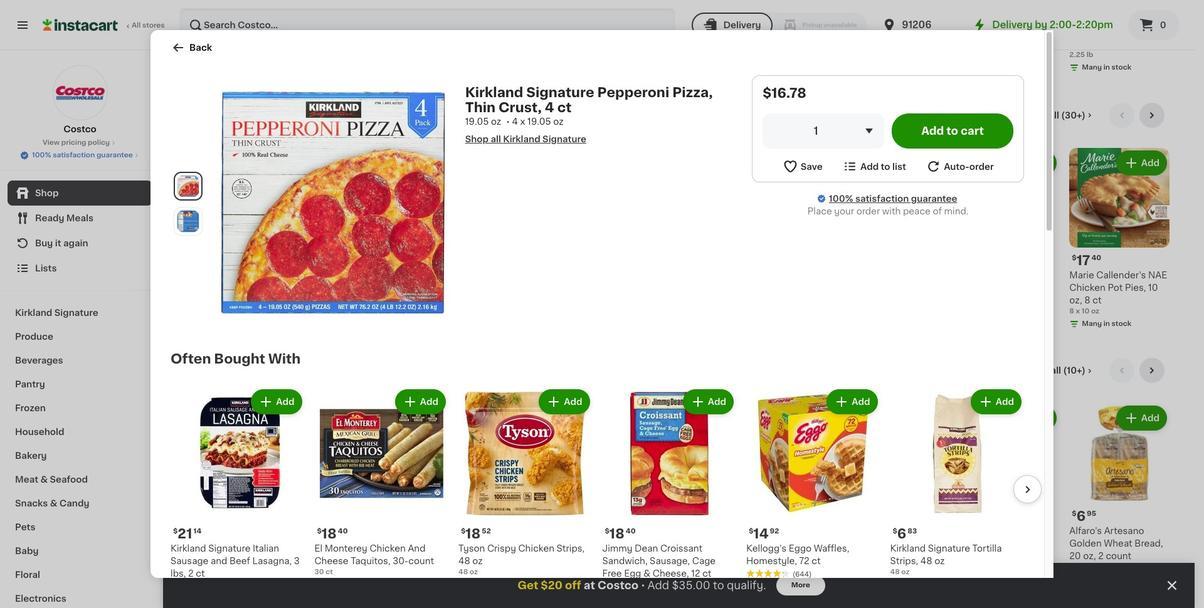 Task type: describe. For each thing, give the bounding box(es) containing it.
buy 1, get $3.90 off
[[743, 16, 812, 22]]

pricing
[[61, 139, 86, 146]]

0 vertical spatial 8
[[1085, 297, 1091, 305]]

vegetable inside 'ling ling chicken & vegetable pot- stickers, 67.2 oz'
[[519, 27, 564, 36]]

bread, for alfaro's artesano golden wheat bread, 20 oz, 2 count 2 x 20 oz
[[1136, 540, 1164, 549]]

1 ling from the left
[[519, 14, 538, 23]]

21 inside $ 6 21
[[977, 511, 985, 518]]

monterey inside el monterey chicken and cheese taquitos, 30-count 30 ct
[[325, 544, 368, 553]]

1 vertical spatial italian
[[253, 544, 279, 553]]

48 inside bibigo beef bulgogi mandu, 48 oz
[[774, 39, 786, 48]]

golden for alfaro's artesano golden wheat bread, 20 oz, 2 count 2 x 20 oz
[[1070, 540, 1102, 549]]

$ 18 40 for el monterey chicken and cheese taquitos, 30-count
[[317, 528, 348, 541]]

two
[[810, 540, 828, 549]]

signature inside the kirkland signature pepperoni pizza, thin crust, 4 ct 19.05 oz • 4 x 19.05 oz
[[527, 86, 595, 99]]

• inside get $20 off at costco • add $35.00 to qualify.
[[642, 581, 646, 591]]

many for kirkland signature pepperoni pizza, thin crust, 4 ct
[[421, 321, 441, 328]]

bibigo steamed dumplings, chicken & vegetables, 36 ct button
[[409, 0, 509, 75]]

oz inside bibigo beef bulgogi mandu, 48 oz
[[788, 39, 799, 48]]

kirkland signature baguette, 2 x 24 oz 2 x 24 oz
[[299, 527, 382, 559]]

sabatasso's pizza singles variety pack, 12 ct 43.26 oz many in stock
[[188, 271, 279, 328]]

el inside product group
[[960, 14, 968, 23]]

in for marie callender's nae chicken pot pies, 10 oz, 8 ct
[[1104, 321, 1111, 328]]

bulgogi
[[793, 27, 826, 36]]

sandwich, inside jimmy dean croissant sandwich, sausage, cage free egg & cheese, 12 ct
[[603, 557, 648, 566]]

0 horizontal spatial 30-
[[299, 39, 314, 48]]

pepperoni for kirkland signature pepperoni pizza, thin crust, 4 ct 19.05 oz • 4 x 19.05 oz
[[598, 86, 670, 99]]

& inside "beecher's world's best mac & cheese, 46 oz"
[[1004, 284, 1011, 293]]

91206
[[903, 20, 932, 29]]

$3.20
[[889, 16, 910, 22]]

1 vertical spatial kirkland signature italian sausage and beef lasagna, 3 lbs, 2 ct
[[171, 544, 300, 578]]

bakery
[[15, 452, 47, 461]]

lists
[[35, 264, 57, 273]]

oz inside alfaro's artesano golden wheat bread, 20 oz, 2 count 2 x 20 oz
[[1093, 564, 1101, 571]]

add to cart button
[[893, 114, 1014, 149]]

ling ling chicken & vegetable pot- stickers, 67.2 oz
[[519, 14, 607, 48]]

pizza, for kirkland signature pepperoni pizza, thin crust, 4 ct 19.05 oz • 4 x 19.05 oz
[[673, 86, 713, 99]]

x inside dave's organic bread, 21 whole grains, 27 oz, 2 ct 2 x 27 oz
[[194, 564, 198, 571]]

delivery for delivery
[[724, 21, 762, 29]]

$ up baguette,
[[317, 528, 322, 535]]

• inside the kirkland signature pepperoni pizza, thin crust, 4 ct 19.05 oz • 4 x 19.05 oz
[[507, 117, 510, 126]]

(10+)
[[1064, 367, 1086, 376]]

sausage,
[[650, 557, 690, 566]]

2 horizontal spatial 19.05
[[528, 117, 551, 126]]

save button
[[783, 159, 823, 174]]

mini
[[629, 39, 648, 48]]

many for alfaro's artesano style white bread, 20 oz, 2 ct
[[642, 577, 662, 584]]

snacks
[[15, 500, 48, 508]]

count inside el monterey chicken and cheese taquitos, 30-count 30 ct
[[409, 557, 434, 566]]

to inside get $20 off at costco • add $35.00 to qualify.
[[714, 581, 725, 591]]

white inside bimbo pan blanco grande, white bread, 48 oz, 2 ct
[[887, 540, 913, 549]]

0 horizontal spatial lasagna,
[[253, 557, 292, 566]]

croissant
[[661, 544, 703, 553]]

off for vegetable
[[912, 16, 922, 22]]

$6.21 element
[[850, 509, 950, 525]]

& inside bibigo steamed dumplings, chicken & vegetables, 36 ct
[[499, 27, 506, 36]]

$16.78
[[763, 87, 807, 100]]

count inside alfaro's artesano golden wheat bread, 20 oz, 2 count
[[555, 552, 581, 561]]

1 vertical spatial 3
[[294, 557, 300, 566]]

buy for buy it again
[[35, 239, 53, 248]]

cheese inside el monterey chicken and cheese taquitos, 30-count 30 ct
[[315, 557, 349, 566]]

30- inside el monterey chicken and cheese taquitos, 30-count 30 ct
[[393, 557, 409, 566]]

many for alfaro's artesano golden wheat bread, 20 oz, 2 count
[[532, 577, 551, 584]]

by
[[1036, 20, 1048, 29]]

marie callender's nae chicken pot pies, 10 oz, 8 ct 8 x 10 oz
[[1070, 271, 1168, 315]]

delivery by 2:00-2:20pm link
[[973, 18, 1114, 33]]

product group containing 14
[[747, 387, 881, 605]]

lb inside bacon wrapped stuffed jalapenos, 36 oz 2.25 lb
[[1087, 51, 1094, 58]]

auto-
[[945, 162, 970, 171]]

costco inside get $20 off at costco • add $35.00 to qualify.
[[598, 581, 639, 591]]

back
[[190, 43, 212, 52]]

frozen for frozen
[[15, 404, 46, 413]]

kirkland up produce
[[15, 309, 52, 318]]

$9.32 element
[[740, 509, 840, 525]]

0 vertical spatial lbs,
[[371, 297, 386, 305]]

2 inside kirkland signature country french bread, 2-pack 2 ct
[[409, 564, 413, 571]]

off inside get $20 off at costco • add $35.00 to qualify.
[[565, 581, 582, 591]]

oz inside alfaro's artesano style white bread, 20 oz, 2 ct 2 x 20 oz
[[652, 564, 660, 571]]

6 up tyson crispy chicken strips, 48 oz 48 oz in the left bottom of the page
[[526, 510, 535, 523]]

in for alfaro's artesano golden wheat bread, 20 oz, 2 count
[[553, 577, 560, 584]]

100% satisfaction guarantee link
[[830, 193, 958, 205]]

bought
[[214, 353, 265, 366]]

6 left 83
[[898, 528, 907, 541]]

delivery for delivery by 2:00-2:20pm
[[993, 20, 1033, 29]]

with
[[268, 353, 301, 366]]

1 horizontal spatial 14
[[321, 255, 329, 262]]

1 horizontal spatial 27
[[263, 540, 273, 549]]

free
[[603, 570, 622, 578]]

all
[[132, 22, 141, 29]]

each
[[965, 552, 982, 559]]

oz inside "beecher's world's best mac & cheese, 46 oz"
[[974, 297, 984, 305]]

frozen meals kirkland signature kirkland signature pepperoni pizza, thin crust, 4 ct hero image
[[216, 85, 450, 320]]

shop all kirkland signature
[[465, 135, 587, 144]]

0 horizontal spatial lb
[[757, 564, 764, 571]]

1 horizontal spatial 100%
[[830, 195, 854, 203]]

beef inside bibigo beef bulgogi mandu, 48 oz
[[770, 27, 791, 36]]

chicken inside 'ling ling chicken & vegetable pot- stickers, 67.2 oz'
[[561, 14, 597, 23]]

sponsored badge image inside product group
[[960, 76, 998, 83]]

21 inside dave's organic bread, 21 whole grains, 27 oz, 2 ct 2 x 27 oz
[[188, 540, 197, 549]]

1 vertical spatial lb
[[798, 552, 806, 561]]

mind.
[[945, 207, 969, 216]]

oz, inside dave's organic bread, 21 whole grains, 27 oz, 2 ct 2 x 27 oz
[[275, 540, 288, 549]]

place
[[808, 207, 833, 216]]

0 vertical spatial costco
[[63, 125, 97, 134]]

12 inside sabatasso's pizza singles variety pack, 12 ct 43.26 oz many in stock
[[188, 297, 197, 305]]

ct inside dave's organic bread, 21 whole grains, 27 oz, 2 ct 2 x 27 oz
[[196, 552, 205, 561]]

signature inside kirkland signature baguette, 2 x 24 oz 2 x 24 oz
[[336, 527, 379, 536]]

2 el monterey chicken and cheese taquitos, 30-count button from the left
[[960, 0, 1060, 75]]

in inside sabatasso's pizza singles variety pack, 12 ct 43.26 oz many in stock
[[222, 321, 229, 328]]

oz inside bibigo chicken & cilantro fully cooked mini wontons, 48 oz
[[708, 39, 718, 48]]

snacks & candy link
[[8, 492, 153, 516]]

1 95 from the left
[[536, 511, 546, 518]]

alfaro's artesano golden wheat bread, 20 oz, 2 count 2 x 20 oz
[[1070, 527, 1164, 571]]

variety
[[223, 284, 253, 293]]

kirkland inside kirkland signature sourdough boule 1 each
[[960, 527, 995, 536]]

1 el monterey chicken and cheese taquitos, 30-count button from the left
[[299, 0, 399, 75]]

oz inside 'ling ling chicken & vegetable pot- stickers, 67.2 oz'
[[578, 39, 589, 48]]

shop link
[[8, 181, 153, 206]]

signature inside kirkland signature country french bread, 2-pack 2 ct
[[446, 527, 489, 536]]

oz, inside alfaro's artesano style white bread, 20 oz, 2 ct 2 x 20 oz
[[702, 540, 714, 549]]

bibigo beef bulgogi mandu, 48 oz
[[740, 27, 826, 48]]

tortilla
[[973, 544, 1003, 553]]

0 horizontal spatial sausage
[[171, 557, 209, 566]]

0 horizontal spatial 14
[[194, 528, 202, 535]]

wheat for alfaro's artesano golden wheat bread, 20 oz, 2 count
[[553, 540, 582, 549]]

many for kirkland signature italian sausage and beef lasagna, 3 lbs, 2 ct
[[311, 321, 331, 328]]

36 inside bibigo steamed dumplings, chicken & vegetables, 36 ct
[[463, 39, 475, 48]]

1 horizontal spatial 3
[[363, 297, 369, 305]]

sandwich, inside smucker's uncrustables, peanut butter & grape jelly sandwich, 18 ct
[[188, 52, 233, 61]]

and inside product group
[[960, 27, 978, 36]]

0 vertical spatial organic
[[190, 497, 218, 503]]

bibigo chicken & cilantro fully cooked mini wontons, 48 oz
[[629, 14, 724, 48]]

kirkland signature pepperoni pizza, thin crust, 4 ct 19.05 oz • 4 x 19.05 oz
[[465, 86, 713, 126]]

egg
[[625, 570, 642, 578]]

wontons,
[[650, 39, 692, 48]]

stock inside sabatasso's pizza singles variety pack, 12 ct 43.26 oz many in stock
[[230, 321, 250, 328]]

2 ling from the left
[[540, 14, 559, 23]]

wheat for alfaro's artesano golden wheat bread, 20 oz, 2 count 2 x 20 oz
[[1105, 540, 1133, 549]]

0 vertical spatial $ 21 14
[[301, 254, 329, 268]]

many in stock for bacon wrapped stuffed jalapenos, 36 oz
[[1083, 64, 1132, 71]]

1 vertical spatial view
[[43, 139, 60, 146]]

1 inside kirkland signature sourdough boule 1 each
[[960, 552, 963, 559]]

beecher's world's best mac & cheese, 46 oz
[[960, 271, 1049, 305]]

78
[[432, 255, 441, 262]]

buy for buy 1, get $3.20 off
[[854, 16, 868, 22]]

instacart logo image
[[43, 18, 118, 33]]

& inside 'ling ling chicken & vegetable pot- stickers, 67.2 oz'
[[599, 14, 607, 23]]

cheese for second el monterey chicken and cheese taquitos, 30-count button
[[980, 27, 1014, 36]]

$ inside $ 17 40
[[1073, 255, 1077, 262]]

alfaro's for alfaro's artesano golden wheat bread, 20 oz, 2 count 2 x 20 oz
[[1070, 527, 1103, 536]]

52
[[482, 528, 491, 535]]

stuffed
[[1070, 27, 1103, 36]]

1 vertical spatial guarantee
[[912, 195, 958, 203]]

oz, inside alfaro's artesano golden wheat bread, 20 oz, 2 count
[[533, 552, 546, 561]]

chicken inside el monterey chicken and cheese taquitos, 30-count 30 ct
[[370, 544, 406, 553]]

oz inside bacon wrapped stuffed jalapenos, 36 oz 2.25 lb
[[1070, 39, 1080, 48]]

add to cart
[[922, 126, 985, 136]]

20 for alfaro's artesano golden wheat bread, 20 oz, 2 count 2 x 20 oz
[[1070, 552, 1082, 561]]

many down baguette,
[[311, 564, 331, 571]]

add inside button
[[861, 162, 879, 171]]

treatment tracker modal dialog
[[163, 564, 1196, 609]]

kirkland inside kirkland signature country french bread, 2-pack 2 ct
[[409, 527, 444, 536]]

$18.65 element
[[960, 253, 1060, 270]]

in for dave's organic bread, 21 whole grains, 27 oz, 2 ct
[[222, 577, 229, 584]]

0 horizontal spatial 27
[[200, 564, 208, 571]]

x inside kirkland signature pepperoni pizza, thin crust, 4 ct 4 x 19.05 oz
[[415, 308, 419, 315]]

0 button
[[1129, 10, 1180, 40]]

ct inside kirkland signature country french bread, 2-pack 2 ct
[[415, 564, 422, 571]]

many in stock for dave's organic bread, 21 whole grains, 27 oz, 2 ct
[[201, 577, 250, 584]]

stock for bimbo pan blanco grande, white bread, 48 oz, 2 ct
[[892, 577, 912, 584]]

$ inside $ 14 92
[[749, 528, 754, 535]]

2 el monterey chicken and cheese taquitos, 30-count from the left
[[960, 14, 1056, 48]]

stickers,
[[519, 39, 556, 48]]

stock for alfaro's artesano golden wheat bread, 20 oz, 2 count
[[561, 577, 581, 584]]

mix
[[780, 527, 795, 536]]

cart
[[961, 126, 985, 136]]

1 horizontal spatial satisfaction
[[856, 195, 910, 203]]

0 horizontal spatial order
[[857, 207, 881, 216]]

add inside button
[[922, 126, 945, 136]]

nae
[[1149, 271, 1168, 280]]

0 vertical spatial 10
[[1149, 284, 1159, 293]]

vegetable inside royal asia vegetable spring rolls, 50 ct
[[898, 27, 943, 36]]

all stores
[[132, 22, 165, 29]]

ct inside jimmy dean croissant sandwich, sausage, cage free egg & cheese, 12 ct
[[703, 570, 712, 578]]

dumplings,
[[409, 27, 459, 36]]

54
[[211, 255, 221, 262]]

whole
[[200, 540, 227, 549]]

ct inside sabatasso's pizza singles variety pack, 12 ct 43.26 oz many in stock
[[200, 297, 209, 305]]

2 inside bimbo pan blanco grande, white bread, 48 oz, 2 ct
[[879, 552, 884, 561]]

with
[[883, 207, 901, 216]]

many for bacon wrapped stuffed jalapenos, 36 oz
[[1083, 64, 1103, 71]]

x inside the marie callender's nae chicken pot pies, 10 oz, 8 ct 8 x 10 oz
[[1077, 308, 1081, 315]]

ct inside el monterey chicken and cheese taquitos, 30-count 30 ct
[[326, 569, 333, 576]]

21 up 2 x 48 oz
[[306, 254, 320, 268]]

1 vertical spatial sponsored badge image
[[519, 589, 557, 596]]

kirkland up 2 x 48 oz
[[299, 271, 334, 280]]

18 for tyson crispy chicken strips, 48 oz
[[466, 528, 481, 541]]

1 horizontal spatial 100% satisfaction guarantee
[[830, 195, 958, 203]]

pot-
[[566, 27, 585, 36]]

marie
[[1070, 271, 1095, 280]]

2-
[[409, 552, 418, 561]]

pets link
[[8, 516, 153, 540]]

bibigo steamed dumplings, chicken & vegetables, 36 ct
[[409, 14, 506, 48]]

many for kirkland signature country french bread, 2-pack
[[421, 577, 441, 584]]

1 horizontal spatial beef
[[299, 297, 319, 305]]

100% satisfaction guarantee inside button
[[32, 152, 133, 159]]

many in stock for alfaro's artesano style white bread, 20 oz, 2 ct
[[642, 577, 691, 584]]

bread
[[188, 364, 230, 377]]

stock for marie callender's nae chicken pot pies, 10 oz, 8 ct
[[1112, 321, 1132, 328]]

1 field
[[763, 114, 885, 149]]

enlarge frozen meals kirkland signature kirkland signature pepperoni pizza, thin crust, 4 ct unknown (opens in a new tab) image
[[177, 210, 200, 233]]

& inside "link"
[[40, 476, 48, 484]]

tyson
[[459, 544, 485, 553]]

often bought with
[[171, 353, 301, 366]]

14 inside product group
[[754, 528, 769, 541]]

item carousel region containing frozen entrees
[[188, 103, 1170, 349]]

back button
[[171, 40, 212, 55]]

royal asia vegetable spring rolls, 50 ct
[[850, 27, 943, 48]]

many in stock for alfaro's artesano golden wheat bread, 20 oz, 2 count
[[532, 577, 581, 584]]

$3.90
[[779, 16, 800, 22]]

kirkland down dave's
[[171, 544, 206, 553]]

off for bulgogi
[[802, 16, 812, 22]]

17
[[1077, 254, 1091, 268]]

1 vertical spatial all
[[491, 135, 501, 144]]

in for kirkland signature italian sausage and beef lasagna, 3 lbs, 2 ct
[[333, 321, 339, 328]]

1 horizontal spatial 24
[[359, 540, 370, 549]]

1 vertical spatial 10
[[1082, 308, 1090, 315]]

artesano for alfaro's artesano golden wheat bread, 20 oz, 2 count
[[554, 527, 594, 536]]

stock for kirkland signature pepperoni pizza, thin crust, 4 ct
[[451, 321, 471, 328]]

oz inside sabatasso's pizza singles variety pack, 12 ct 43.26 oz many in stock
[[210, 308, 219, 315]]

bakery link
[[8, 444, 153, 468]]

service type group
[[692, 13, 868, 38]]

it
[[55, 239, 61, 248]]

strips, for 18
[[557, 544, 585, 553]]

$ 18 40 for jimmy dean croissant sandwich, sausage, cage free egg & cheese, 12 ct
[[605, 528, 636, 541]]

& inside smucker's uncrustables, peanut butter & grape jelly sandwich, 18 ct
[[218, 39, 225, 48]]

many for bimbo pan blanco grande, white bread, 48 oz, 2 ct
[[862, 577, 882, 584]]

16
[[416, 254, 431, 268]]

$14.89 element
[[1070, 0, 1170, 12]]

$ inside the $ 6 83
[[893, 528, 898, 535]]

2 inside alfaro's artesano golden wheat bread, 20 oz, 2 count
[[548, 552, 553, 561]]

20 for alfaro's artesano style white bread, 20 oz, 2 ct 2 x 20 oz
[[688, 540, 699, 549]]

1 horizontal spatial italian
[[299, 284, 325, 293]]

1 vertical spatial $ 21 14
[[173, 528, 202, 541]]

kirkland signature country french bread, 2-pack 2 ct
[[409, 527, 508, 571]]

(30+)
[[1062, 111, 1086, 120]]

oz, inside the marie callender's nae chicken pot pies, 10 oz, 8 ct 8 x 10 oz
[[1070, 297, 1083, 305]]

satisfaction inside button
[[53, 152, 95, 159]]

0 horizontal spatial lbs,
[[171, 570, 186, 578]]

83
[[908, 528, 918, 535]]

many inside sabatasso's pizza singles variety pack, 12 ct 43.26 oz many in stock
[[201, 321, 221, 328]]

enlarge frozen meals kirkland signature kirkland signature pepperoni pizza, thin crust, 4 ct hero (opens in a new tab) image
[[177, 175, 200, 197]]

place your order with peace of mind.
[[808, 207, 969, 216]]

bimbo
[[850, 527, 878, 536]]

household
[[15, 428, 64, 437]]

$ up alfaro's artesano golden wheat bread, 20 oz, 2 count 2 x 20 oz
[[1073, 511, 1077, 518]]

stock for oroweat mix and match pick any two loaves, 2 x 2 lb
[[782, 577, 802, 584]]

$ 6 21
[[963, 510, 985, 523]]

bread, for kirkland signature country french bread, 2-pack 2 ct
[[480, 540, 508, 549]]

stock for kirkland signature country french bread, 2-pack
[[451, 577, 471, 584]]



Task type: vqa. For each thing, say whether or not it's contained in the screenshot.


Task type: locate. For each thing, give the bounding box(es) containing it.
strips, down the $ 6 83
[[891, 557, 919, 566]]

1 wheat from the left
[[553, 540, 582, 549]]

thin inside the kirkland signature pepperoni pizza, thin crust, 4 ct 19.05 oz • 4 x 19.05 oz
[[465, 101, 496, 114]]

1 horizontal spatial 30-
[[393, 557, 409, 566]]

lb down loaves,
[[757, 564, 764, 571]]

95 for golden
[[1088, 511, 1097, 518]]

many in stock for kirkland signature pepperoni pizza, thin crust, 4 ct
[[421, 321, 471, 328]]

bread, for alfaro's artesano golden wheat bread, 20 oz, 2 count
[[584, 540, 613, 549]]

delivery left by
[[993, 20, 1033, 29]]

baby
[[15, 547, 39, 556]]

costco link
[[52, 65, 108, 136]]

signature inside kirkland signature pepperoni pizza, thin crust, 4 ct 4 x 19.05 oz
[[446, 271, 489, 280]]

1 $ 6 95 from the left
[[522, 510, 546, 523]]

costco logo image
[[52, 65, 108, 120]]

count inside alfaro's artesano golden wheat bread, 20 oz, 2 count 2 x 20 oz
[[1107, 552, 1132, 561]]

many for oroweat mix and match pick any two loaves, 2 x 2 lb
[[752, 577, 772, 584]]

0 vertical spatial •
[[507, 117, 510, 126]]

$ 18 40 up 30
[[317, 528, 348, 541]]

95 up alfaro's artesano golden wheat bread, 20 oz, 2 count 2 x 20 oz
[[1088, 511, 1097, 518]]

beef down grains,
[[230, 557, 250, 566]]

order inside auto-order button
[[970, 162, 994, 171]]

3
[[363, 297, 369, 305], [294, 557, 300, 566]]

all for bread
[[1052, 367, 1062, 376]]

buy left it
[[35, 239, 53, 248]]

fully
[[666, 27, 687, 36]]

jelly
[[257, 39, 278, 48]]

vegetable up 50
[[898, 27, 943, 36]]

el inside el monterey chicken and cheese taquitos, 30-count 30 ct
[[315, 544, 323, 553]]

3 alfaro's from the left
[[1070, 527, 1103, 536]]

lb right 2.25
[[1087, 51, 1094, 58]]

stock for dave's organic bread, 21 whole grains, 27 oz, 2 ct
[[230, 577, 250, 584]]

royal
[[850, 27, 875, 36]]

in for bacon wrapped stuffed jalapenos, 36 oz
[[1104, 64, 1111, 71]]

order down "cart"
[[970, 162, 994, 171]]

many in stock for marie callender's nae chicken pot pies, 10 oz, 8 ct
[[1083, 321, 1132, 328]]

meat
[[15, 476, 38, 484]]

1 horizontal spatial wheat
[[1105, 540, 1133, 549]]

1 vertical spatial costco
[[598, 581, 639, 591]]

18 left 52
[[466, 528, 481, 541]]

match
[[740, 540, 767, 549]]

0 vertical spatial beef
[[770, 27, 791, 36]]

many down 2.25
[[1083, 64, 1103, 71]]

alfaro's for alfaro's artesano golden wheat bread, 20 oz, 2 count
[[519, 527, 552, 536]]

stock for bacon wrapped stuffed jalapenos, 36 oz
[[1112, 64, 1132, 71]]

buy up mandu,
[[743, 16, 757, 22]]

kirkland up country on the left bottom
[[409, 527, 444, 536]]

10 down "nae"
[[1149, 284, 1159, 293]]

2 horizontal spatial $ 6 95
[[1073, 510, 1097, 523]]

product group
[[519, 0, 619, 86], [960, 0, 1060, 86], [188, 148, 288, 332], [299, 148, 399, 332], [740, 148, 840, 332], [850, 148, 950, 317], [960, 148, 1060, 329], [1070, 148, 1170, 332], [171, 387, 305, 605], [315, 387, 449, 593], [459, 387, 593, 578], [603, 387, 737, 603], [747, 387, 881, 605], [891, 387, 1025, 593], [188, 404, 288, 588], [299, 404, 399, 576], [409, 404, 509, 588], [519, 404, 619, 599], [629, 404, 729, 588], [740, 404, 840, 588], [850, 404, 950, 588], [960, 404, 1060, 561], [1070, 404, 1170, 588]]

to for list
[[882, 162, 891, 171]]

all left the (10+)
[[1052, 367, 1062, 376]]

chicken inside bibigo chicken & cilantro fully cooked mini wontons, 48 oz
[[660, 14, 696, 23]]

12 inside jimmy dean croissant sandwich, sausage, cage free egg & cheese, 12 ct
[[692, 570, 701, 578]]

0 horizontal spatial beef
[[230, 557, 250, 566]]

get for beef
[[766, 16, 777, 22]]

sausage down whole
[[171, 557, 209, 566]]

1 horizontal spatial 10
[[1149, 284, 1159, 293]]

0 horizontal spatial strips,
[[557, 544, 585, 553]]

11 81
[[195, 510, 216, 523]]

butter
[[188, 39, 216, 48]]

21 left whole
[[178, 528, 192, 541]]

in for bimbo pan blanco grande, white bread, 48 oz, 2 ct
[[884, 577, 890, 584]]

blanco
[[899, 527, 930, 536]]

shop left kirkland
[[465, 135, 489, 144]]

add button
[[236, 152, 285, 174], [346, 152, 395, 174], [787, 152, 836, 174], [898, 152, 946, 174], [1008, 152, 1056, 174], [1118, 152, 1167, 174], [252, 391, 301, 414], [396, 391, 445, 414], [541, 391, 589, 414], [685, 391, 733, 414], [829, 391, 877, 414], [973, 391, 1021, 414], [236, 408, 285, 430], [346, 408, 395, 430], [457, 408, 505, 430], [567, 408, 615, 430], [677, 408, 726, 430], [787, 408, 836, 430], [898, 408, 946, 430], [1008, 408, 1056, 430], [1118, 408, 1167, 430]]

frozen entrees
[[188, 108, 292, 122]]

18
[[236, 52, 245, 61], [322, 528, 337, 541], [466, 528, 481, 541], [610, 528, 625, 541]]

oz, inside alfaro's artesano golden wheat bread, 20 oz, 2 count 2 x 20 oz
[[1084, 552, 1097, 561]]

1 horizontal spatial strips,
[[891, 557, 919, 566]]

stock for alfaro's artesano style white bread, 20 oz, 2 ct
[[671, 577, 691, 584]]

0 horizontal spatial 3
[[294, 557, 300, 566]]

alfaro's artesano style white bread, 20 oz, 2 ct 2 x 20 oz
[[629, 527, 729, 571]]

1 vertical spatial strips,
[[891, 557, 919, 566]]

1 vertical spatial thin
[[484, 284, 502, 293]]

cage
[[693, 557, 716, 566]]

bibigo up dumplings,
[[409, 14, 437, 23]]

27 down whole
[[200, 564, 208, 571]]

1 horizontal spatial 36
[[1156, 27, 1167, 36]]

bread, inside alfaro's artesano golden wheat bread, 20 oz, 2 count 2 x 20 oz
[[1136, 540, 1164, 549]]

• down egg
[[642, 581, 646, 591]]

kirkland signature tortilla strips, 48 oz 48 oz
[[891, 544, 1003, 576]]

1 vertical spatial sausage
[[171, 557, 209, 566]]

jimmy
[[603, 544, 633, 553]]

strips, inside tyson crispy chicken strips, 48 oz 48 oz
[[557, 544, 585, 553]]

bread, inside alfaro's artesano golden wheat bread, 20 oz, 2 count
[[584, 540, 613, 549]]

cilantro
[[629, 27, 664, 36]]

pack
[[418, 552, 439, 561]]

view left (30+)
[[1026, 111, 1047, 120]]

1 inside field
[[814, 126, 819, 136]]

pepperoni inside kirkland signature pepperoni pizza, thin crust, 4 ct 4 x 19.05 oz
[[409, 284, 454, 293]]

golden for alfaro's artesano golden wheat bread, 20 oz, 2 count
[[519, 540, 551, 549]]

0 horizontal spatial wheat
[[553, 540, 582, 549]]

$ 6 95 up alfaro's artesano golden wheat bread, 20 oz, 2 count 2 x 20 oz
[[1073, 510, 1097, 523]]

add inside get $20 off at costco • add $35.00 to qualify.
[[648, 581, 670, 591]]

0 vertical spatial pepperoni
[[598, 86, 670, 99]]

2 artesano from the left
[[664, 527, 704, 536]]

1 horizontal spatial 19.05
[[465, 117, 489, 126]]

organic up grains,
[[220, 527, 255, 536]]

bibigo up mandu,
[[740, 27, 768, 36]]

& inside bibigo chicken & cilantro fully cooked mini wontons, 48 oz
[[698, 14, 705, 23]]

kirkland inside the kirkland signature pepperoni pizza, thin crust, 4 ct 19.05 oz • 4 x 19.05 oz
[[465, 86, 524, 99]]

entrees
[[239, 108, 292, 122]]

18 down grape
[[236, 52, 245, 61]]

40 inside $ 17 40
[[1092, 255, 1102, 262]]

2 horizontal spatial lb
[[1087, 51, 1094, 58]]

sandwich, down butter
[[188, 52, 233, 61]]

0 vertical spatial 12
[[188, 297, 197, 305]]

1 horizontal spatial golden
[[1070, 540, 1102, 549]]

95 up dean
[[647, 511, 656, 518]]

6 up dean
[[636, 510, 645, 523]]

1 horizontal spatial bibigo
[[629, 14, 657, 23]]

view all (30+) button
[[1021, 103, 1100, 128]]

mandu,
[[740, 39, 772, 48]]

view left pricing
[[43, 139, 60, 146]]

crispy
[[488, 544, 516, 553]]

off right $3.20
[[912, 16, 922, 22]]

grande,
[[850, 540, 885, 549]]

$ left dave's
[[173, 528, 178, 535]]

0 vertical spatial strips,
[[557, 544, 585, 553]]

0 horizontal spatial 100%
[[32, 152, 51, 159]]

0 horizontal spatial shop
[[35, 189, 59, 198]]

2 vertical spatial lb
[[757, 564, 764, 571]]

10 down marie
[[1082, 308, 1090, 315]]

guarantee up of
[[912, 195, 958, 203]]

0 horizontal spatial and
[[211, 557, 227, 566]]

white up egg
[[629, 540, 655, 549]]

$ up 2 x 48 oz
[[301, 255, 306, 262]]

$ 14 92
[[749, 528, 780, 541]]

crust, for kirkland signature pepperoni pizza, thin crust, 4 ct 19.05 oz • 4 x 19.05 oz
[[499, 101, 542, 114]]

1, up mandu,
[[759, 16, 764, 22]]

2 golden from the left
[[1070, 540, 1102, 549]]

organic inside dave's organic bread, 21 whole grains, 27 oz, 2 ct 2 x 27 oz
[[220, 527, 255, 536]]

$ 21 14 up 2 x 48 oz
[[301, 254, 329, 268]]

1 horizontal spatial order
[[970, 162, 994, 171]]

count
[[314, 39, 340, 48], [976, 39, 1001, 48], [555, 552, 581, 561], [1107, 552, 1132, 561], [409, 557, 434, 566]]

1 up save
[[814, 126, 819, 136]]

to left "cart"
[[947, 126, 959, 136]]

1 horizontal spatial lb
[[798, 552, 806, 561]]

0 horizontal spatial 1
[[814, 126, 819, 136]]

bibigo for bibigo beef bulgogi mandu, 48 oz
[[740, 27, 768, 36]]

item carousel region
[[188, 103, 1170, 349], [188, 359, 1170, 604], [171, 382, 1042, 609]]

bread, for alfaro's artesano style white bread, 20 oz, 2 ct 2 x 20 oz
[[657, 540, 686, 549]]

all for frozen entrees
[[1050, 111, 1060, 120]]

$ 6 95 up dean
[[632, 510, 656, 523]]

18 for el monterey chicken and cheese taquitos, 30-count
[[322, 528, 337, 541]]

pan
[[881, 527, 897, 536]]

$ 16 78
[[411, 254, 441, 268]]

costco up view pricing policy link
[[63, 125, 97, 134]]

0 vertical spatial kirkland signature italian sausage and beef lasagna, 3 lbs, 2 ct
[[299, 271, 394, 318]]

callender's
[[1097, 271, 1147, 280]]

0 horizontal spatial el
[[299, 14, 306, 23]]

2 horizontal spatial 30-
[[960, 39, 976, 48]]

off left at
[[565, 581, 582, 591]]

product group containing ling ling chicken & vegetable pot- stickers, 67.2 oz
[[519, 0, 619, 86]]

view all (30+)
[[1026, 111, 1086, 120]]

sausage up 2 x 48 oz
[[327, 284, 365, 293]]

buy for buy 1, get $3.90 off
[[743, 16, 757, 22]]

12 up the 43.26 at the bottom left
[[188, 297, 197, 305]]

ct inside alfaro's artesano style white bread, 20 oz, 2 ct 2 x 20 oz
[[629, 552, 638, 561]]

thin for kirkland signature pepperoni pizza, thin crust, 4 ct 4 x 19.05 oz
[[484, 284, 502, 293]]

item carousel region containing 21
[[171, 382, 1042, 609]]

1 $ 18 40 from the left
[[317, 528, 348, 541]]

$ 6 95 for style
[[632, 510, 656, 523]]

crust, for kirkland signature pepperoni pizza, thin crust, 4 ct 4 x 19.05 oz
[[409, 297, 435, 305]]

30- right "jelly"
[[299, 39, 314, 48]]

sandwich, down jimmy
[[603, 557, 648, 566]]

many down homestyle,
[[752, 577, 772, 584]]

many in stock for bimbo pan blanco grande, white bread, 48 oz, 2 ct
[[862, 577, 912, 584]]

view for frozen entrees
[[1026, 111, 1047, 120]]

pepperoni
[[598, 86, 670, 99], [409, 284, 454, 293]]

bibigo inside bibigo steamed dumplings, chicken & vegetables, 36 ct
[[409, 14, 437, 23]]

and inside el monterey chicken and cheese taquitos, 30-count 30 ct
[[408, 544, 426, 553]]

vegetables,
[[409, 39, 461, 48]]

bread, inside dave's organic bread, 21 whole grains, 27 oz, 2 ct 2 x 27 oz
[[257, 527, 286, 536]]

14 left 92
[[754, 528, 769, 541]]

many right egg
[[642, 577, 662, 584]]

18 inside smucker's uncrustables, peanut butter & grape jelly sandwich, 18 ct
[[236, 52, 245, 61]]

0 horizontal spatial $ 6 95
[[522, 510, 546, 523]]

21 down dave's
[[188, 540, 197, 549]]

95 up alfaro's artesano golden wheat bread, 20 oz, 2 count
[[536, 511, 546, 518]]

pepperoni down $ 16 78
[[409, 284, 454, 293]]

6 up alfaro's artesano golden wheat bread, 20 oz, 2 count 2 x 20 oz
[[1077, 510, 1086, 523]]

alfaro's inside alfaro's artesano golden wheat bread, 20 oz, 2 count 2 x 20 oz
[[1070, 527, 1103, 536]]

view all (10+)
[[1028, 367, 1086, 376]]

thin for kirkland signature pepperoni pizza, thin crust, 4 ct 19.05 oz • 4 x 19.05 oz
[[465, 101, 496, 114]]

0 horizontal spatial cheese,
[[653, 570, 689, 578]]

ct inside the marie callender's nae chicken pot pies, 10 oz, 8 ct 8 x 10 oz
[[1093, 297, 1102, 305]]

1 vertical spatial cheese,
[[653, 570, 689, 578]]

bibigo for bibigo chicken & cilantro fully cooked mini wontons, 48 oz
[[629, 14, 657, 23]]

eggo
[[789, 544, 812, 553]]

1, for bibigo
[[759, 16, 764, 22]]

100% down view pricing policy
[[32, 152, 51, 159]]

alfaro's inside alfaro's artesano style white bread, 20 oz, 2 ct 2 x 20 oz
[[629, 527, 662, 536]]

2:20pm
[[1077, 20, 1114, 29]]

pepperoni down mini
[[598, 86, 670, 99]]

kirkland signature sourdough boule 1 each
[[960, 527, 1040, 559]]

0 vertical spatial and
[[367, 284, 384, 293]]

$ up jimmy
[[605, 528, 610, 535]]

in for kirkland signature pepperoni pizza, thin crust, 4 ct
[[443, 321, 449, 328]]

ct inside bibigo steamed dumplings, chicken & vegetables, 36 ct
[[477, 39, 486, 48]]

• up kirkland
[[507, 117, 510, 126]]

0 horizontal spatial 12
[[188, 297, 197, 305]]

&
[[599, 14, 607, 23], [698, 14, 705, 23], [499, 27, 506, 36], [218, 39, 225, 48], [1004, 284, 1011, 293], [40, 476, 48, 484], [50, 500, 57, 508], [644, 570, 651, 578]]

20 for alfaro's artesano golden wheat bread, 20 oz, 2 count
[[519, 552, 531, 561]]

buy up royal
[[854, 16, 868, 22]]

wheat inside alfaro's artesano golden wheat bread, 20 oz, 2 count 2 x 20 oz
[[1105, 540, 1133, 549]]

delivery
[[993, 20, 1033, 29], [724, 21, 762, 29]]

1 vertical spatial 1
[[960, 552, 963, 559]]

artesano for alfaro's artesano golden wheat bread, 20 oz, 2 count 2 x 20 oz
[[1105, 527, 1145, 536]]

ct inside kellogg's eggo waffles, homestyle, 72 ct
[[812, 557, 821, 566]]

18 for jimmy dean croissant sandwich, sausage, cage free egg & cheese, 12 ct
[[610, 528, 625, 541]]

2:00-
[[1050, 20, 1077, 29]]

36
[[1156, 27, 1167, 36], [463, 39, 475, 48]]

pepperoni for kirkland signature pepperoni pizza, thin crust, 4 ct 4 x 19.05 oz
[[409, 284, 454, 293]]

1 vertical spatial 8
[[1070, 308, 1075, 315]]

0 horizontal spatial off
[[565, 581, 582, 591]]

3 artesano from the left
[[1105, 527, 1145, 536]]

1 vertical spatial satisfaction
[[856, 195, 910, 203]]

chicken inside the marie callender's nae chicken pot pies, 10 oz, 8 ct 8 x 10 oz
[[1070, 284, 1106, 293]]

in for kirkland signature country french bread, 2-pack
[[443, 577, 449, 584]]

golden inside alfaro's artesano golden wheat bread, 20 oz, 2 count
[[519, 540, 551, 549]]

and inside the oroweat mix and match pick any two loaves, 2 x 2 lb 2 x 2 lb
[[797, 527, 815, 536]]

bibigo inside bibigo beef bulgogi mandu, 48 oz
[[740, 27, 768, 36]]

crust, inside kirkland signature pepperoni pizza, thin crust, 4 ct 4 x 19.05 oz
[[409, 297, 435, 305]]

x
[[521, 117, 526, 126], [305, 308, 309, 315], [415, 308, 419, 315], [1077, 308, 1081, 315], [351, 540, 356, 549], [305, 552, 309, 559], [783, 552, 788, 561], [194, 564, 198, 571], [635, 564, 639, 571], [746, 564, 750, 571], [1076, 564, 1080, 571]]

2 horizontal spatial bibigo
[[740, 27, 768, 36]]

many in stock for kirkland signature italian sausage and beef lasagna, 3 lbs, 2 ct
[[311, 321, 361, 328]]

$ up tyson crispy chicken strips, 48 oz 48 oz in the left bottom of the page
[[522, 511, 526, 518]]

0 horizontal spatial 40
[[338, 528, 348, 535]]

40 for el monterey chicken and cheese taquitos, 30-count
[[338, 528, 348, 535]]

0 horizontal spatial el monterey chicken and cheese taquitos, 30-count
[[299, 14, 394, 48]]

3 $ 6 95 from the left
[[1073, 510, 1097, 523]]

baby link
[[8, 540, 153, 564]]

electronics
[[15, 595, 66, 604]]

shop
[[465, 135, 489, 144], [35, 189, 59, 198]]

strips, for 6
[[891, 557, 919, 566]]

cheese inside product group
[[980, 27, 1014, 36]]

many for marie callender's nae chicken pot pies, 10 oz, 8 ct
[[1083, 321, 1103, 328]]

bibigo chicken & cilantro fully cooked mini wontons, 48 oz button
[[629, 0, 729, 75]]

add to list
[[861, 162, 907, 171]]

signature
[[543, 135, 587, 144]]

1 white from the left
[[887, 540, 913, 549]]

1 artesano from the left
[[554, 527, 594, 536]]

$ inside the $ 18 52
[[461, 528, 466, 535]]

1 vertical spatial sandwich,
[[603, 557, 648, 566]]

italian
[[299, 284, 325, 293], [253, 544, 279, 553]]

count inside product group
[[976, 39, 1001, 48]]

any
[[791, 540, 808, 549]]

$ up "french"
[[461, 528, 466, 535]]

0 horizontal spatial vegetable
[[519, 27, 564, 36]]

1, for royal
[[869, 16, 874, 22]]

electronics link
[[8, 587, 153, 609]]

cheese for 1st el monterey chicken and cheese taquitos, 30-count button from the left
[[318, 27, 352, 36]]

x inside alfaro's artesano style white bread, 20 oz, 2 ct 2 x 20 oz
[[635, 564, 639, 571]]

1 el monterey chicken and cheese taquitos, 30-count from the left
[[299, 14, 394, 48]]

6
[[526, 510, 535, 523], [636, 510, 645, 523], [967, 510, 976, 523], [1077, 510, 1086, 523], [898, 528, 907, 541]]

0 horizontal spatial organic
[[190, 497, 218, 503]]

product group containing 11
[[188, 404, 288, 588]]

1 horizontal spatial to
[[882, 162, 891, 171]]

asia
[[877, 27, 896, 36]]

many in stock down dave's organic bread, 21 whole grains, 27 oz, 2 ct 2 x 27 oz
[[201, 577, 250, 584]]

beef up 2 x 48 oz
[[299, 297, 319, 305]]

0 horizontal spatial 100% satisfaction guarantee
[[32, 152, 133, 159]]

chicken inside tyson crispy chicken strips, 48 oz 48 oz
[[519, 544, 555, 553]]

costco down free
[[598, 581, 639, 591]]

x inside alfaro's artesano golden wheat bread, 20 oz, 2 count 2 x 20 oz
[[1076, 564, 1080, 571]]

satisfaction down pricing
[[53, 152, 95, 159]]

golden
[[519, 540, 551, 549], [1070, 540, 1102, 549]]

30- right 91206 popup button
[[960, 39, 976, 48]]

1 vertical spatial 27
[[200, 564, 208, 571]]

cheese, down the sausage,
[[653, 570, 689, 578]]

alfaro's for alfaro's artesano style white bread, 20 oz, 2 ct 2 x 20 oz
[[629, 527, 662, 536]]

monterey inside product group
[[970, 14, 1013, 23]]

0 vertical spatial lasagna,
[[322, 297, 361, 305]]

homestyle,
[[747, 557, 798, 566]]

sponsored badge image
[[960, 76, 998, 83], [519, 589, 557, 596]]

kirkland inside kirkland signature baguette, 2 x 24 oz 2 x 24 oz
[[299, 527, 334, 536]]

1 vegetable from the left
[[519, 27, 564, 36]]

ct inside kirkland signature pepperoni pizza, thin crust, 4 ct 4 x 19.05 oz
[[446, 297, 455, 305]]

2 x 48 oz
[[299, 308, 330, 315]]

view pricing policy link
[[43, 138, 117, 148]]

1 horizontal spatial 1,
[[869, 16, 874, 22]]

signature inside kirkland signature tortilla strips, 48 oz 48 oz
[[929, 544, 971, 553]]

0 horizontal spatial $ 21 14
[[173, 528, 202, 541]]

0 vertical spatial frozen
[[188, 108, 235, 122]]

1 vertical spatial crust,
[[409, 297, 435, 305]]

36 inside bacon wrapped stuffed jalapenos, 36 oz 2.25 lb
[[1156, 27, 1167, 36]]

white inside alfaro's artesano style white bread, 20 oz, 2 ct 2 x 20 oz
[[629, 540, 655, 549]]

1 horizontal spatial $ 6 95
[[632, 510, 656, 523]]

oz inside the marie callender's nae chicken pot pies, 10 oz, 8 ct 8 x 10 oz
[[1092, 308, 1100, 315]]

many in stock for oroweat mix and match pick any two loaves, 2 x 2 lb
[[752, 577, 802, 584]]

1 vertical spatial 24
[[310, 552, 319, 559]]

of
[[934, 207, 943, 216]]

36 right jalapenos, on the right of the page
[[1156, 27, 1167, 36]]

$ inside $ 16 78
[[411, 255, 416, 262]]

get $20 off at costco • add $35.00 to qualify.
[[518, 581, 767, 591]]

14
[[321, 255, 329, 262], [754, 528, 769, 541], [194, 528, 202, 535]]

many down pack
[[421, 577, 441, 584]]

40 up jimmy
[[626, 528, 636, 535]]

48 inside bimbo pan blanco grande, white bread, 48 oz, 2 ct
[[850, 552, 862, 561]]

guarantee inside button
[[97, 152, 133, 159]]

many in stock down kirkland signature baguette, 2 x 24 oz 2 x 24 oz
[[311, 564, 361, 571]]

$ 6 95 for golden
[[1073, 510, 1097, 523]]

kirkland up sourdough
[[960, 527, 995, 536]]

stores
[[142, 22, 165, 29]]

oz inside dave's organic bread, 21 whole grains, 27 oz, 2 ct 2 x 27 oz
[[210, 564, 218, 571]]

2 vertical spatial all
[[1052, 367, 1062, 376]]

0 horizontal spatial 1,
[[759, 16, 764, 22]]

many down tyson crispy chicken strips, 48 oz 48 oz in the left bottom of the page
[[532, 577, 551, 584]]

view inside popup button
[[1028, 367, 1049, 376]]

view for bread
[[1028, 367, 1049, 376]]

0 vertical spatial order
[[970, 162, 994, 171]]

in for alfaro's artesano style white bread, 20 oz, 2 ct
[[663, 577, 670, 584]]

$7.45 element
[[409, 509, 509, 525]]

2 horizontal spatial 40
[[1092, 255, 1102, 262]]

singles
[[188, 284, 220, 293]]

$ up marie
[[1073, 255, 1077, 262]]

2 1, from the left
[[759, 16, 764, 22]]

floral
[[15, 571, 40, 580]]

bacon wrapped stuffed jalapenos, 36 oz 2.25 lb
[[1070, 14, 1167, 58]]

40 for marie callender's nae chicken pot pies, 10 oz, 8 ct
[[1092, 255, 1102, 262]]

14 up 2 x 48 oz
[[321, 255, 329, 262]]

get for asia
[[876, 16, 888, 22]]

1 vertical spatial order
[[857, 207, 881, 216]]

beecher's world's best mac & cheese, 46 oz button
[[960, 148, 1060, 317]]

many down grande,
[[862, 577, 882, 584]]

shop for shop
[[35, 189, 59, 198]]

again
[[63, 239, 88, 248]]

0 horizontal spatial 24
[[310, 552, 319, 559]]

strips, inside kirkland signature tortilla strips, 48 oz 48 oz
[[891, 557, 919, 566]]

view left the (10+)
[[1028, 367, 1049, 376]]

delivery up mandu,
[[724, 21, 762, 29]]

1 alfaro's from the left
[[519, 527, 552, 536]]

$ up dean
[[632, 511, 636, 518]]

taquitos, inside product group
[[1016, 27, 1056, 36]]

0 horizontal spatial satisfaction
[[53, 152, 95, 159]]

0 horizontal spatial artesano
[[554, 527, 594, 536]]

lb down any
[[798, 552, 806, 561]]

buy 1, get $3.20 off
[[854, 16, 922, 22]]

1 get from the left
[[876, 16, 888, 22]]

1 horizontal spatial vegetable
[[898, 27, 943, 36]]

48 inside bibigo chicken & cilantro fully cooked mini wontons, 48 oz
[[694, 39, 706, 48]]

0 horizontal spatial 8
[[1070, 308, 1075, 315]]

bread,
[[257, 527, 286, 536], [584, 540, 613, 549], [915, 540, 943, 549], [480, 540, 508, 549], [657, 540, 686, 549], [1136, 540, 1164, 549]]

30- inside product group
[[960, 39, 976, 48]]

$ inside $ 6 21
[[963, 511, 967, 518]]

2 horizontal spatial 95
[[1088, 511, 1097, 518]]

1 horizontal spatial pizza,
[[673, 86, 713, 99]]

wrapped
[[1101, 14, 1141, 23]]

item carousel region containing bread
[[188, 359, 1170, 604]]

many in stock down kirkland signature pepperoni pizza, thin crust, 4 ct 4 x 19.05 oz at the left
[[421, 321, 471, 328]]

crust,
[[499, 101, 542, 114], [409, 297, 435, 305]]

pizza, for kirkland signature pepperoni pizza, thin crust, 4 ct 4 x 19.05 oz
[[456, 284, 481, 293]]

0 horizontal spatial buy
[[35, 239, 53, 248]]

2 horizontal spatial buy
[[854, 16, 868, 22]]

95 for style
[[647, 511, 656, 518]]

None search field
[[179, 8, 676, 43]]

cooked
[[689, 27, 724, 36]]

mac
[[983, 284, 1002, 293]]

24 down baguette,
[[310, 552, 319, 559]]

kirkland inside kirkland signature tortilla strips, 48 oz 48 oz
[[891, 544, 926, 553]]

2 horizontal spatial off
[[912, 16, 922, 22]]

bimbo pan blanco grande, white bread, 48 oz, 2 ct
[[850, 527, 943, 561]]

40 for jimmy dean croissant sandwich, sausage, cage free egg & cheese, 12 ct
[[626, 528, 636, 535]]

many in stock down pack
[[421, 577, 471, 584]]

shop inside "link"
[[35, 189, 59, 198]]

x inside the kirkland signature pepperoni pizza, thin crust, 4 ct 19.05 oz • 4 x 19.05 oz
[[521, 117, 526, 126]]

1 vertical spatial 36
[[463, 39, 475, 48]]

1 golden from the left
[[519, 540, 551, 549]]

cheese, inside jimmy dean croissant sandwich, sausage, cage free egg & cheese, 12 ct
[[653, 570, 689, 578]]

1 horizontal spatial sponsored badge image
[[960, 76, 998, 83]]

18 up 30
[[322, 528, 337, 541]]

6 up sourdough
[[967, 510, 976, 523]]

many for dave's organic bread, 21 whole grains, 27 oz, 2 ct
[[201, 577, 221, 584]]

bibigo for bibigo steamed dumplings, chicken & vegetables, 36 ct
[[409, 14, 437, 23]]

3 95 from the left
[[1088, 511, 1097, 518]]

golden inside alfaro's artesano golden wheat bread, 20 oz, 2 count 2 x 20 oz
[[1070, 540, 1102, 549]]

0 horizontal spatial 10
[[1082, 308, 1090, 315]]

0 horizontal spatial bibigo
[[409, 14, 437, 23]]

1 horizontal spatial sausage
[[327, 284, 365, 293]]

0 horizontal spatial 36
[[463, 39, 475, 48]]

frozen down pantry
[[15, 404, 46, 413]]

& inside jimmy dean croissant sandwich, sausage, cage free egg & cheese, 12 ct
[[644, 570, 651, 578]]

shop for shop all kirkland signature
[[465, 135, 489, 144]]

all left (30+)
[[1050, 111, 1060, 120]]

many in stock down 2 x 48 oz
[[311, 321, 361, 328]]

0 vertical spatial italian
[[299, 284, 325, 293]]

20
[[688, 540, 699, 549], [519, 552, 531, 561], [1070, 552, 1082, 561], [641, 564, 650, 571], [1082, 564, 1091, 571]]

chicken inside bibigo steamed dumplings, chicken & vegetables, 36 ct
[[461, 27, 497, 36]]

artesano inside alfaro's artesano golden wheat bread, 20 oz, 2 count 2 x 20 oz
[[1105, 527, 1145, 536]]

ling ling chicken & vegetable pot- stickers, 67.2 oz button
[[519, 0, 619, 75]]

product group containing 17
[[1070, 148, 1170, 332]]

2 95 from the left
[[647, 511, 656, 518]]

2 vertical spatial beef
[[230, 557, 250, 566]]

2 white from the left
[[629, 540, 655, 549]]

cheese,
[[1013, 284, 1049, 293], [653, 570, 689, 578]]

2 vegetable from the left
[[898, 27, 943, 36]]

frozen for frozen entrees
[[188, 108, 235, 122]]

product group containing el monterey chicken and cheese taquitos, 30-count
[[960, 0, 1060, 86]]

2 alfaro's from the left
[[629, 527, 662, 536]]

0 vertical spatial 24
[[359, 540, 370, 549]]

all stores link
[[43, 8, 166, 43]]

many in stock for kirkland signature country french bread, 2-pack
[[421, 577, 471, 584]]

2 wheat from the left
[[1105, 540, 1133, 549]]

guarantee down policy
[[97, 152, 133, 159]]

1 1, from the left
[[869, 16, 874, 22]]

el monterey chicken and cheese taquitos, 30-count 30 ct
[[315, 544, 434, 576]]

2 $ 6 95 from the left
[[632, 510, 656, 523]]

72
[[800, 557, 810, 566]]

1 horizontal spatial alfaro's
[[629, 527, 662, 536]]

to right $35.00
[[714, 581, 725, 591]]

to left list
[[882, 162, 891, 171]]

2 get from the left
[[766, 16, 777, 22]]

bibigo inside bibigo chicken & cilantro fully cooked mini wontons, 48 oz
[[629, 14, 657, 23]]

bread, inside kirkland signature country french bread, 2-pack 2 ct
[[480, 540, 508, 549]]

2 $ 18 40 from the left
[[605, 528, 636, 541]]

50
[[907, 39, 919, 48]]

to for cart
[[947, 126, 959, 136]]

95
[[536, 511, 546, 518], [647, 511, 656, 518], [1088, 511, 1097, 518]]

40 up baguette,
[[338, 528, 348, 535]]

100% satisfaction guarantee down view pricing policy link
[[32, 152, 133, 159]]

get
[[518, 581, 539, 591]]

0 vertical spatial lb
[[1087, 51, 1094, 58]]

many in stock down the marie callender's nae chicken pot pies, 10 oz, 8 ct 8 x 10 oz
[[1083, 321, 1132, 328]]

0 vertical spatial view
[[1026, 111, 1047, 120]]

artesano for alfaro's artesano style white bread, 20 oz, 2 ct 2 x 20 oz
[[664, 527, 704, 536]]

$ up sourdough
[[963, 511, 967, 518]]

stock for kirkland signature italian sausage and beef lasagna, 3 lbs, 2 ct
[[341, 321, 361, 328]]

view pricing policy
[[43, 139, 110, 146]]

kirkland inside kirkland signature pepperoni pizza, thin crust, 4 ct 4 x 19.05 oz
[[409, 271, 444, 280]]

all inside popup button
[[1052, 367, 1062, 376]]

many down 2 x 48 oz
[[311, 321, 331, 328]]

oroweat
[[740, 527, 777, 536]]

in for oroweat mix and match pick any two loaves, 2 x 2 lb
[[774, 577, 780, 584]]

artesano inside alfaro's artesano style white bread, 20 oz, 2 ct 2 x 20 oz
[[664, 527, 704, 536]]

signature inside kirkland signature sourdough boule 1 each
[[998, 527, 1040, 536]]

0 horizontal spatial get
[[766, 16, 777, 22]]



